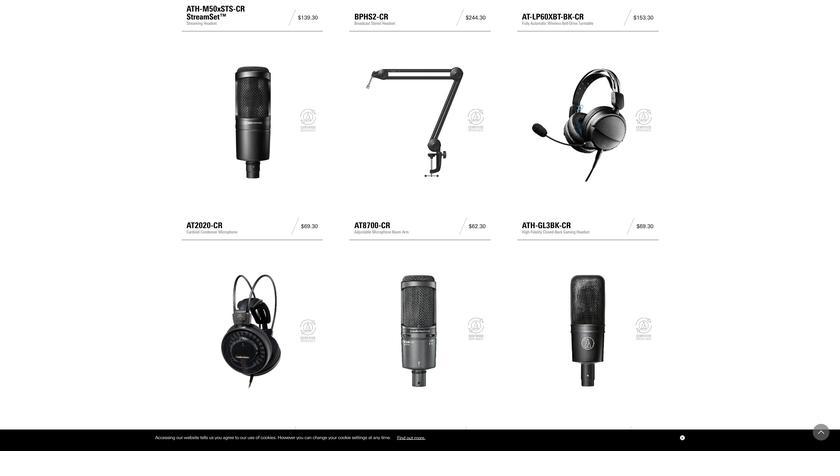 Task type: vqa. For each thing, say whether or not it's contained in the screenshot.


Task type: locate. For each thing, give the bounding box(es) containing it.
use
[[248, 436, 255, 441]]

condenser inside at2020-cr cardioid condenser microphone
[[201, 230, 217, 235]]

headset right 'gaming'
[[577, 230, 590, 235]]

our right to
[[240, 436, 247, 441]]

streamset™
[[187, 12, 227, 22]]

$209.97
[[298, 433, 318, 439]]

1 our from the left
[[176, 436, 183, 441]]

ath- inside ath-ad900x-cr audiophile open-air headphones
[[187, 430, 202, 440]]

bphs2-
[[354, 12, 379, 22]]

0 horizontal spatial our
[[176, 436, 183, 441]]

microphone inside at2020usb+-cr cardioid condenser usb microphone
[[394, 439, 413, 444]]

1 horizontal spatial headset
[[382, 21, 395, 26]]

cr
[[236, 4, 245, 14], [379, 12, 388, 22], [575, 12, 584, 22], [213, 221, 223, 231], [381, 221, 390, 231], [562, 221, 571, 231], [231, 430, 240, 440], [400, 430, 409, 440], [549, 430, 558, 440]]

fidelity
[[531, 230, 542, 235]]

back
[[555, 230, 563, 235]]

more.
[[414, 436, 426, 441]]

$69.30 for at2020-cr
[[301, 223, 318, 230]]

$69.30
[[301, 223, 318, 230], [637, 223, 654, 230]]

divider line image for at-lp60xbt-bk-cr
[[622, 9, 634, 26]]

divider line image for at2020-cr
[[290, 218, 301, 235]]

can
[[305, 436, 312, 441]]

you
[[215, 436, 222, 441], [296, 436, 303, 441]]

adjustable
[[354, 230, 371, 235]]

settings
[[352, 436, 367, 441]]

you right us in the bottom of the page
[[215, 436, 222, 441]]

our left website
[[176, 436, 183, 441]]

1 horizontal spatial our
[[240, 436, 247, 441]]

condenser inside at2020usb+-cr cardioid condenser usb microphone
[[368, 439, 385, 444]]

2 you from the left
[[296, 436, 303, 441]]

0 vertical spatial condenser
[[201, 230, 217, 235]]

boom
[[392, 230, 401, 235]]

at-lp60xbt-bk-cr fully automatic wireless belt-drive turntable
[[522, 12, 594, 26]]

our
[[176, 436, 183, 441], [240, 436, 247, 441]]

tells
[[200, 436, 208, 441]]

headset right stereo
[[382, 21, 395, 26]]

0 horizontal spatial you
[[215, 436, 222, 441]]

arrow up image
[[819, 430, 824, 436]]

2 our from the left
[[240, 436, 247, 441]]

headset
[[204, 21, 217, 26], [382, 21, 395, 26], [577, 230, 590, 235]]

to
[[235, 436, 239, 441]]

cardioid
[[187, 230, 200, 235], [354, 439, 368, 444]]

2 horizontal spatial microphone
[[394, 439, 413, 444]]

0 horizontal spatial $69.30
[[301, 223, 318, 230]]

1 horizontal spatial condenser
[[368, 439, 385, 444]]

lp60xbt-
[[532, 12, 563, 22]]

stereo
[[371, 21, 381, 26]]

microphone right usb
[[394, 439, 413, 444]]

microphone inside at2020-cr cardioid condenser microphone
[[218, 230, 237, 235]]

cardioid inside at2020usb+-cr cardioid condenser usb microphone
[[354, 439, 368, 444]]

change
[[313, 436, 327, 441]]

gaming
[[564, 230, 576, 235]]

usb
[[386, 439, 393, 444]]

cr inside at2020usb+-cr cardioid condenser usb microphone
[[400, 430, 409, 440]]

$62.30
[[469, 223, 486, 230]]

divider line image
[[286, 9, 298, 26], [454, 9, 466, 26], [622, 9, 634, 26], [290, 218, 301, 235], [457, 218, 469, 235], [625, 218, 637, 235], [286, 427, 298, 444], [457, 427, 469, 444], [622, 427, 634, 444]]

microphone left boom at the bottom of page
[[372, 230, 391, 235]]

open-
[[205, 439, 214, 444]]

ath-ad900x-cr audiophile open-air headphones
[[187, 430, 240, 444]]

divider line image for at2020usb+-cr
[[457, 427, 469, 444]]

ath-gl3 gaming headset with boom microphone image
[[522, 57, 654, 188]]

1 horizontal spatial $69.30
[[637, 223, 654, 230]]

cookies.
[[261, 436, 277, 441]]

wireless
[[548, 21, 561, 26]]

headset inside the ath-gl3bk-cr high-fidelity closed-back gaming headset
[[577, 230, 590, 235]]

ath-
[[187, 4, 202, 14], [522, 221, 538, 231], [187, 430, 202, 440]]

of
[[256, 436, 260, 441]]

cr inside at8700-cr adjustable microphone boom arm
[[381, 221, 390, 231]]

you left the can
[[296, 436, 303, 441]]

0 vertical spatial ath-
[[187, 4, 202, 14]]

2 vertical spatial ath-
[[187, 430, 202, 440]]

1 vertical spatial cardioid
[[354, 439, 368, 444]]

ath- inside the ath-gl3bk-cr high-fidelity closed-back gaming headset
[[522, 221, 538, 231]]

cookie
[[338, 436, 351, 441]]

0 horizontal spatial microphone
[[218, 230, 237, 235]]

ath- for high-
[[522, 221, 538, 231]]

at2020 cr image
[[187, 57, 318, 188]]

accessing our website tells us you agree to our use of cookies. however you can change your cookie settings at any time.
[[155, 436, 392, 441]]

microphone inside at8700-cr adjustable microphone boom arm
[[372, 230, 391, 235]]

1 horizontal spatial cardioid
[[354, 439, 368, 444]]

however
[[278, 436, 295, 441]]

1 horizontal spatial you
[[296, 436, 303, 441]]

turntable
[[579, 21, 594, 26]]

condenser
[[201, 230, 217, 235], [368, 439, 385, 444]]

any
[[373, 436, 380, 441]]

1 $69.30 from the left
[[301, 223, 318, 230]]

2 horizontal spatial headset
[[577, 230, 590, 235]]

1 horizontal spatial microphone
[[372, 230, 391, 235]]

at4040 cr image
[[522, 266, 654, 397]]

0 horizontal spatial condenser
[[201, 230, 217, 235]]

microphone
[[218, 230, 237, 235], [372, 230, 391, 235], [394, 439, 413, 444]]

audiophile
[[187, 439, 204, 444]]

your
[[328, 436, 337, 441]]

us
[[209, 436, 214, 441]]

0 vertical spatial cardioid
[[187, 230, 200, 235]]

cr inside ath-m50xsts-cr streamset™ streaming headset
[[236, 4, 245, 14]]

0 horizontal spatial headset
[[204, 21, 217, 26]]

divider line image for ath-gl3bk-cr
[[625, 218, 637, 235]]

headset right streaming
[[204, 21, 217, 26]]

find out more.
[[397, 436, 426, 441]]

at2020-cr cardioid condenser microphone
[[187, 221, 237, 235]]

belt-
[[562, 21, 570, 26]]

ath-gl3bk-cr high-fidelity closed-back gaming headset
[[522, 221, 590, 235]]

cr inside the ath-gl3bk-cr high-fidelity closed-back gaming headset
[[562, 221, 571, 231]]

fully
[[522, 21, 530, 26]]

at4040-cr
[[522, 430, 558, 440]]

$69.30 for ath-gl3bk-cr
[[637, 223, 654, 230]]

ath- left "open-"
[[187, 430, 202, 440]]

ath- left the closed-
[[522, 221, 538, 231]]

1 vertical spatial ath-
[[522, 221, 538, 231]]

divider line image for ath-m50xsts-cr streamset™
[[286, 9, 298, 26]]

at2020usb+ cr image
[[354, 266, 486, 397]]

cardioid inside at2020-cr cardioid condenser microphone
[[187, 230, 200, 235]]

closed-
[[543, 230, 555, 235]]

condenser for at2020-
[[201, 230, 217, 235]]

find out more. link
[[392, 433, 431, 443]]

at-
[[522, 12, 532, 22]]

ath- inside ath-m50xsts-cr streamset™ streaming headset
[[187, 4, 202, 14]]

0 horizontal spatial cardioid
[[187, 230, 200, 235]]

microphone right at2020-
[[218, 230, 237, 235]]

2 $69.30 from the left
[[637, 223, 654, 230]]

at8700 cr image
[[354, 57, 486, 188]]

ath- up streaming
[[187, 4, 202, 14]]

1 vertical spatial condenser
[[368, 439, 385, 444]]



Task type: describe. For each thing, give the bounding box(es) containing it.
at
[[368, 436, 372, 441]]

at4040-
[[522, 430, 549, 440]]

$244.30
[[466, 14, 486, 21]]

cr inside bphs2-cr broadcast stereo headset
[[379, 12, 388, 22]]

automatic
[[531, 21, 547, 26]]

headset inside bphs2-cr broadcast stereo headset
[[382, 21, 395, 26]]

website
[[184, 436, 199, 441]]

headset inside ath-m50xsts-cr streamset™ streaming headset
[[204, 21, 217, 26]]

cross image
[[681, 437, 684, 440]]

condenser for at2020usb+-
[[368, 439, 385, 444]]

cardioid for at2020-cr
[[187, 230, 200, 235]]

divider line image for at8700-cr
[[457, 218, 469, 235]]

at2020-
[[187, 221, 213, 231]]

arm
[[402, 230, 409, 235]]

ath ad900x cr image
[[187, 266, 318, 397]]

at8700-cr adjustable microphone boom arm
[[354, 221, 409, 235]]

bk-
[[563, 12, 575, 22]]

m50xsts-
[[202, 4, 236, 14]]

at8700-
[[354, 221, 381, 231]]

high-
[[522, 230, 531, 235]]

time.
[[381, 436, 391, 441]]

cardioid for at2020usb+-cr
[[354, 439, 368, 444]]

at2020usb+-
[[354, 430, 400, 440]]

at2020usb+-cr cardioid condenser usb microphone
[[354, 430, 413, 444]]

ath- for streamset™
[[187, 4, 202, 14]]

bphs2-cr broadcast stereo headset
[[354, 12, 395, 26]]

air
[[214, 439, 219, 444]]

ath- for audiophile
[[187, 430, 202, 440]]

divider line image for ath-ad900x-cr
[[286, 427, 298, 444]]

$139.30
[[298, 14, 318, 21]]

accessing
[[155, 436, 175, 441]]

gl3bk-
[[538, 221, 562, 231]]

cr inside at-lp60xbt-bk-cr fully automatic wireless belt-drive turntable
[[575, 12, 584, 22]]

1 you from the left
[[215, 436, 222, 441]]

divider line image for bphs2-cr
[[454, 9, 466, 26]]

broadcast
[[354, 21, 370, 26]]

agree
[[223, 436, 234, 441]]

streaming
[[187, 21, 203, 26]]

ath-m50xsts-cr streamset™ streaming headset
[[187, 4, 245, 26]]

cr inside ath-ad900x-cr audiophile open-air headphones
[[231, 430, 240, 440]]

out
[[407, 436, 413, 441]]

ad900x-
[[202, 430, 231, 440]]

$153.30
[[634, 14, 654, 21]]

cr inside at2020-cr cardioid condenser microphone
[[213, 221, 223, 231]]

headphones
[[220, 439, 239, 444]]

drive
[[570, 21, 578, 26]]

find
[[397, 436, 406, 441]]



